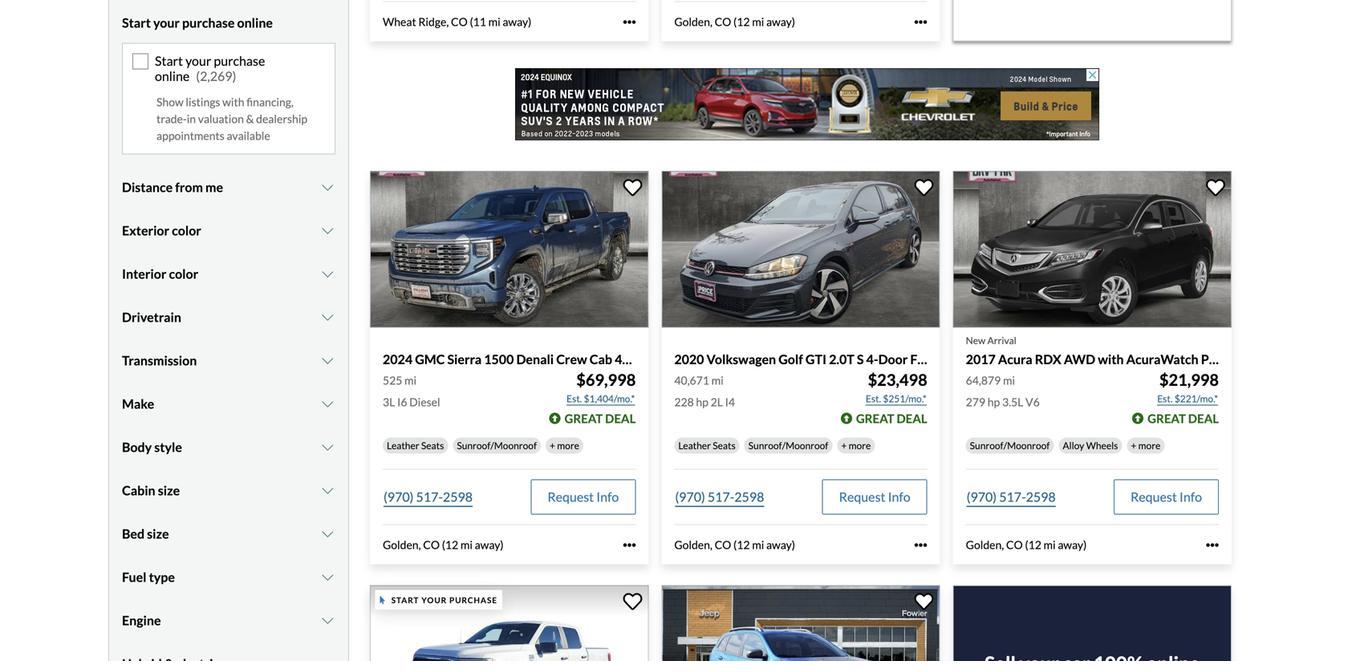 Task type: describe. For each thing, give the bounding box(es) containing it.
$251/mo.*
[[883, 393, 927, 405]]

request info button for $69,998
[[531, 480, 636, 515]]

2l
[[711, 395, 723, 409]]

2020 volkswagen golf gti 2.0t s 4-door fwd
[[674, 351, 940, 367]]

fuel type
[[122, 569, 175, 585]]

leather seats for $23,498
[[678, 440, 736, 452]]

+ more for $69,998
[[550, 440, 579, 452]]

$69,998 est. $1,404/mo.*
[[567, 370, 636, 405]]

size for bed size
[[147, 526, 169, 542]]

appointments
[[156, 129, 225, 143]]

est. $221/mo.* button
[[1156, 391, 1219, 407]]

interior
[[122, 266, 166, 282]]

fwd
[[910, 351, 940, 367]]

bed
[[122, 526, 145, 542]]

fuel
[[122, 569, 146, 585]]

body
[[122, 439, 152, 455]]

+ for $23,498
[[841, 440, 847, 452]]

start inside start your purchase online
[[155, 53, 183, 68]]

in
[[187, 112, 196, 126]]

transmission
[[122, 353, 197, 368]]

with inside show listings with financing, trade-in valuation & dealership appointments available
[[222, 95, 244, 109]]

4-
[[866, 351, 878, 367]]

drivetrain
[[122, 310, 181, 325]]

purchase inside dropdown button
[[182, 15, 235, 30]]

2017
[[966, 351, 996, 367]]

3 more from the left
[[1138, 440, 1161, 452]]

great for $23,498
[[856, 411, 894, 426]]

new arrival 2017 acura rdx awd with acurawatch plus package
[[966, 335, 1276, 367]]

chevron down image for engine
[[320, 614, 335, 627]]

(11
[[470, 15, 486, 29]]

valuation
[[198, 112, 244, 126]]

great deal for $21,998
[[1148, 411, 1219, 426]]

2 vertical spatial start
[[391, 595, 419, 605]]

wheels
[[1086, 440, 1118, 452]]

3 info from the left
[[1179, 489, 1202, 505]]

sunroof/moonroof for $23,498
[[748, 440, 828, 452]]

diesel
[[409, 395, 440, 409]]

financing,
[[246, 95, 294, 109]]

chevron down image for exterior color
[[320, 224, 335, 237]]

chevron down image for interior color
[[320, 268, 335, 281]]

cabin size
[[122, 483, 180, 498]]

525 mi 3l i6 diesel
[[383, 374, 440, 409]]

+ for $69,998
[[550, 440, 555, 452]]

rdx
[[1035, 351, 1061, 367]]

available
[[227, 129, 270, 143]]

517- for $23,498
[[708, 489, 734, 505]]

exterior color button
[[122, 211, 335, 251]]

est. for $21,998
[[1157, 393, 1173, 405]]

type
[[149, 569, 175, 585]]

listings
[[186, 95, 220, 109]]

your inside start your purchase link
[[421, 595, 447, 605]]

engine button
[[122, 601, 335, 641]]

chevron down image for distance from me
[[320, 181, 335, 194]]

$221/mo.*
[[1175, 393, 1218, 405]]

gti
[[806, 351, 827, 367]]

chevron down image for bed size
[[320, 528, 335, 541]]

crew
[[556, 351, 587, 367]]

transmission button
[[122, 341, 335, 381]]

2598 for $69,998
[[443, 489, 473, 505]]

start your purchase online inside dropdown button
[[122, 15, 273, 30]]

interior color button
[[122, 254, 335, 294]]

(970) 517-2598 for $23,498
[[675, 489, 764, 505]]

3l
[[383, 395, 395, 409]]

start your purchase link
[[370, 585, 652, 661]]

deal for $69,998
[[605, 411, 636, 426]]

interior color
[[122, 266, 198, 282]]

4wd
[[615, 351, 645, 367]]

est. $1,404/mo.* button
[[566, 391, 636, 407]]

engine
[[122, 613, 161, 628]]

request info button for $23,498
[[822, 480, 927, 515]]

volkswagen
[[707, 351, 776, 367]]

sunroof/moonroof for $69,998
[[457, 440, 537, 452]]

mouse pointer image
[[380, 596, 385, 604]]

alloy wheels
[[1063, 440, 1118, 452]]

cabin size button
[[122, 471, 335, 511]]

show
[[156, 95, 184, 109]]

chevron down image for body style
[[320, 441, 335, 454]]

awd
[[1064, 351, 1095, 367]]

3 sunroof/moonroof from the left
[[970, 440, 1050, 452]]

$21,998 est. $221/mo.*
[[1157, 370, 1219, 405]]

plus
[[1201, 351, 1225, 367]]

downpour metallic 2024 gmc sierra 1500 denali crew cab 4wd pickup truck four-wheel drive automatic image
[[370, 171, 649, 328]]

mi inside 525 mi 3l i6 diesel
[[404, 374, 417, 387]]

distance from me button
[[122, 167, 335, 208]]

request for $23,498
[[839, 489, 885, 505]]

$21,998
[[1159, 370, 1219, 390]]

517- for $69,998
[[416, 489, 443, 505]]

chevron down image for make
[[320, 398, 335, 411]]

size for cabin size
[[158, 483, 180, 498]]

new
[[966, 335, 986, 346]]

with inside new arrival 2017 acura rdx awd with acurawatch plus package
[[1098, 351, 1124, 367]]

leather seats for $69,998
[[387, 440, 444, 452]]

3 (970) 517-2598 button from the left
[[966, 480, 1057, 515]]

bed size
[[122, 526, 169, 542]]

me
[[205, 180, 223, 195]]

s
[[857, 351, 864, 367]]

&
[[246, 112, 254, 126]]

start inside dropdown button
[[122, 15, 151, 30]]

acurawatch
[[1126, 351, 1198, 367]]

color for exterior color
[[172, 223, 201, 238]]

request info for $69,998
[[548, 489, 619, 505]]

wheat ridge, co (11 mi away)
[[383, 15, 531, 29]]

i6
[[397, 395, 407, 409]]

2020
[[674, 351, 704, 367]]

distance
[[122, 180, 173, 195]]

chevron down image for fuel type
[[320, 571, 335, 584]]

est. for $69,998
[[567, 393, 582, 405]]

3 (970) 517-2598 from the left
[[967, 489, 1056, 505]]

denali
[[516, 351, 554, 367]]

0 horizontal spatial ellipsis h image
[[623, 15, 636, 28]]

gmc
[[415, 351, 445, 367]]

3 2598 from the left
[[1026, 489, 1056, 505]]

mi inside 64,879 mi 279 hp 3.5l v6
[[1003, 374, 1015, 387]]

$1,404/mo.*
[[584, 393, 635, 405]]

ellipsis h image for $23,498
[[914, 539, 927, 552]]

est. $251/mo.* button
[[865, 391, 927, 407]]

3 + from the left
[[1131, 440, 1137, 452]]

2.0t
[[829, 351, 854, 367]]

great for $69,998
[[565, 411, 603, 426]]

body style button
[[122, 427, 335, 468]]

3.5l
[[1002, 395, 1023, 409]]



Task type: vqa. For each thing, say whether or not it's contained in the screenshot.
qualification to the top
no



Task type: locate. For each thing, give the bounding box(es) containing it.
+ more down est. $1,404/mo.* button
[[550, 440, 579, 452]]

3 517- from the left
[[999, 489, 1026, 505]]

color
[[172, 223, 201, 238], [169, 266, 198, 282]]

with
[[222, 95, 244, 109], [1098, 351, 1124, 367]]

2 seats from the left
[[713, 440, 736, 452]]

chevron down image inside distance from me dropdown button
[[320, 181, 335, 194]]

great deal for $23,498
[[856, 411, 927, 426]]

5 chevron down image from the top
[[320, 441, 335, 454]]

3 chevron down image from the top
[[320, 311, 335, 324]]

hp for $23,498
[[696, 395, 708, 409]]

0 vertical spatial start your purchase online
[[122, 15, 273, 30]]

chevron down image inside body style dropdown button
[[320, 441, 335, 454]]

1 horizontal spatial + more
[[841, 440, 871, 452]]

2 hp from the left
[[988, 395, 1000, 409]]

6 chevron down image from the top
[[320, 571, 335, 584]]

bed size button
[[122, 514, 335, 554]]

hp
[[696, 395, 708, 409], [988, 395, 1000, 409]]

great deal down est. $251/mo.* button
[[856, 411, 927, 426]]

40,671 mi 228 hp 2l i4
[[674, 374, 735, 409]]

2 vertical spatial purchase
[[449, 595, 497, 605]]

(970) 517-2598 for $69,998
[[384, 489, 473, 505]]

0 horizontal spatial start
[[122, 15, 151, 30]]

with right awd
[[1098, 351, 1124, 367]]

hp inside 64,879 mi 279 hp 3.5l v6
[[988, 395, 1000, 409]]

co
[[451, 15, 468, 29], [715, 15, 731, 29], [423, 538, 440, 552], [715, 538, 731, 552], [1006, 538, 1023, 552]]

more for $23,498
[[849, 440, 871, 452]]

crystal black pearl 2017 acura rdx awd with acurawatch plus package suv / crossover all-wheel drive automatic image
[[953, 171, 1232, 328]]

color right 'exterior'
[[172, 223, 201, 238]]

2 sunroof/moonroof from the left
[[748, 440, 828, 452]]

ellipsis h image
[[623, 539, 636, 552], [914, 539, 927, 552]]

0 horizontal spatial request
[[548, 489, 594, 505]]

1 horizontal spatial ellipsis h image
[[914, 15, 927, 28]]

exterior
[[122, 223, 169, 238]]

1 horizontal spatial (970) 517-2598
[[675, 489, 764, 505]]

1 great deal from the left
[[565, 411, 636, 426]]

door
[[878, 351, 908, 367]]

2 2598 from the left
[[734, 489, 764, 505]]

1 great from the left
[[565, 411, 603, 426]]

hydro blue pearlcoat 2020 jeep cherokee trailhawk elite 4wd suv / crossover four-wheel drive 9-speed automatic image
[[661, 585, 940, 661]]

hp inside 40,671 mi 228 hp 2l i4
[[696, 395, 708, 409]]

2024 gmc sierra 1500 denali crew cab 4wd
[[383, 351, 645, 367]]

deal down $221/mo.*
[[1188, 411, 1219, 426]]

2 + from the left
[[841, 440, 847, 452]]

request info for $23,498
[[839, 489, 910, 505]]

0 horizontal spatial your
[[153, 15, 180, 30]]

2 vertical spatial your
[[421, 595, 447, 605]]

est. down $21,998
[[1157, 393, 1173, 405]]

start your purchase online button
[[122, 3, 335, 43]]

3 est. from the left
[[1157, 393, 1173, 405]]

great down est. $251/mo.* button
[[856, 411, 894, 426]]

3 request info button from the left
[[1114, 480, 1219, 515]]

your right mouse pointer image
[[421, 595, 447, 605]]

3 chevron down image from the top
[[320, 484, 335, 497]]

sunroof/moonroof
[[457, 440, 537, 452], [748, 440, 828, 452], [970, 440, 1050, 452]]

1 leather from the left
[[387, 440, 419, 452]]

1 (970) from the left
[[384, 489, 414, 505]]

2 horizontal spatial deal
[[1188, 411, 1219, 426]]

(970) 517-2598
[[384, 489, 473, 505], [675, 489, 764, 505], [967, 489, 1056, 505]]

$23,498
[[868, 370, 927, 390]]

leather seats down diesel
[[387, 440, 444, 452]]

seats down diesel
[[421, 440, 444, 452]]

2 horizontal spatial 2598
[[1026, 489, 1056, 505]]

1 horizontal spatial with
[[1098, 351, 1124, 367]]

great down est. $1,404/mo.* button
[[565, 411, 603, 426]]

2 horizontal spatial +
[[1131, 440, 1137, 452]]

est. down $23,498
[[866, 393, 881, 405]]

1 vertical spatial size
[[147, 526, 169, 542]]

est.
[[567, 393, 582, 405], [866, 393, 881, 405], [1157, 393, 1173, 405]]

mi
[[488, 15, 500, 29], [752, 15, 764, 29], [404, 374, 417, 387], [711, 374, 724, 387], [1003, 374, 1015, 387], [460, 538, 473, 552], [752, 538, 764, 552], [1044, 538, 1056, 552]]

1 (970) 517-2598 from the left
[[384, 489, 473, 505]]

i4
[[725, 395, 735, 409]]

wheat
[[383, 15, 416, 29]]

2 + more from the left
[[841, 440, 871, 452]]

0 vertical spatial size
[[158, 483, 180, 498]]

start your purchase online up the (2,269)
[[122, 15, 273, 30]]

deal down $1,404/mo.*
[[605, 411, 636, 426]]

2 leather from the left
[[678, 440, 711, 452]]

2 horizontal spatial 517-
[[999, 489, 1026, 505]]

228
[[674, 395, 694, 409]]

0 horizontal spatial hp
[[696, 395, 708, 409]]

1 horizontal spatial +
[[841, 440, 847, 452]]

4 chevron down image from the top
[[320, 398, 335, 411]]

0 horizontal spatial 2598
[[443, 489, 473, 505]]

leather for $23,498
[[678, 440, 711, 452]]

2 (970) from the left
[[675, 489, 705, 505]]

more for $69,998
[[557, 440, 579, 452]]

est. for $23,498
[[866, 393, 881, 405]]

body style
[[122, 439, 182, 455]]

alloy
[[1063, 440, 1084, 452]]

size
[[158, 483, 180, 498], [147, 526, 169, 542]]

2 517- from the left
[[708, 489, 734, 505]]

color for interior color
[[169, 266, 198, 282]]

1 vertical spatial start your purchase online
[[155, 53, 265, 84]]

1 horizontal spatial 2598
[[734, 489, 764, 505]]

1 est. from the left
[[567, 393, 582, 405]]

info
[[596, 489, 619, 505], [888, 489, 910, 505], [1179, 489, 1202, 505]]

(970) 517-2598 button
[[383, 480, 473, 515], [674, 480, 765, 515], [966, 480, 1057, 515]]

1 horizontal spatial online
[[237, 15, 273, 30]]

seats
[[421, 440, 444, 452], [713, 440, 736, 452]]

0 horizontal spatial online
[[155, 68, 190, 84]]

ridge,
[[418, 15, 449, 29]]

start your purchase online up listings
[[155, 53, 265, 84]]

2 est. from the left
[[866, 393, 881, 405]]

distance from me
[[122, 180, 223, 195]]

0 vertical spatial with
[[222, 95, 244, 109]]

your up listings
[[185, 53, 211, 68]]

oxford white 2021 ford f-150 xlt supercrew 4wd pickup truck four-wheel drive automatic image
[[370, 585, 649, 661]]

drivetrain button
[[122, 297, 335, 338]]

0 horizontal spatial request info
[[548, 489, 619, 505]]

0 horizontal spatial (970) 517-2598
[[384, 489, 473, 505]]

+ more for $23,498
[[841, 440, 871, 452]]

1 horizontal spatial deal
[[897, 411, 927, 426]]

size right cabin
[[158, 483, 180, 498]]

2 ellipsis h image from the left
[[914, 539, 927, 552]]

golden,
[[674, 15, 712, 29], [383, 538, 421, 552], [674, 538, 712, 552], [966, 538, 1004, 552]]

2 (970) 517-2598 button from the left
[[674, 480, 765, 515]]

64,879
[[966, 374, 1001, 387]]

online inside dropdown button
[[237, 15, 273, 30]]

3 + more from the left
[[1131, 440, 1161, 452]]

517-
[[416, 489, 443, 505], [708, 489, 734, 505], [999, 489, 1026, 505]]

chevron down image
[[320, 181, 335, 194], [320, 224, 335, 237], [320, 311, 335, 324], [320, 398, 335, 411], [320, 441, 335, 454], [320, 571, 335, 584], [320, 614, 335, 627]]

1 vertical spatial start
[[155, 53, 183, 68]]

2024
[[383, 351, 413, 367]]

1 horizontal spatial request info
[[839, 489, 910, 505]]

1 info from the left
[[596, 489, 619, 505]]

1 seats from the left
[[421, 440, 444, 452]]

1 request from the left
[[548, 489, 594, 505]]

1 horizontal spatial (970)
[[675, 489, 705, 505]]

start your purchase
[[391, 595, 497, 605]]

(970) 517-2598 button for $69,998
[[383, 480, 473, 515]]

est. left $1,404/mo.*
[[567, 393, 582, 405]]

2 great from the left
[[856, 411, 894, 426]]

1 deal from the left
[[605, 411, 636, 426]]

seats down the i4
[[713, 440, 736, 452]]

trade-
[[156, 112, 187, 126]]

your
[[153, 15, 180, 30], [185, 53, 211, 68], [421, 595, 447, 605]]

+ more right wheels
[[1131, 440, 1161, 452]]

dealership
[[256, 112, 307, 126]]

cabin
[[122, 483, 155, 498]]

+ more down est. $251/mo.* button
[[841, 440, 871, 452]]

leather down 228
[[678, 440, 711, 452]]

3 great deal from the left
[[1148, 411, 1219, 426]]

leather for $69,998
[[387, 440, 419, 452]]

deal for $23,498
[[897, 411, 927, 426]]

chevron down image inside engine dropdown button
[[320, 614, 335, 627]]

1 2598 from the left
[[443, 489, 473, 505]]

est. inside $23,498 est. $251/mo.*
[[866, 393, 881, 405]]

3 deal from the left
[[1188, 411, 1219, 426]]

chevron down image for cabin size
[[320, 484, 335, 497]]

(2,269)
[[196, 68, 236, 84]]

seats for $23,498
[[713, 440, 736, 452]]

0 horizontal spatial leather seats
[[387, 440, 444, 452]]

arrival
[[987, 335, 1016, 346]]

1 517- from the left
[[416, 489, 443, 505]]

seats for $69,998
[[421, 440, 444, 452]]

size inside dropdown button
[[158, 483, 180, 498]]

1 horizontal spatial ellipsis h image
[[914, 539, 927, 552]]

0 horizontal spatial 517-
[[416, 489, 443, 505]]

1 vertical spatial with
[[1098, 351, 1124, 367]]

0 horizontal spatial with
[[222, 95, 244, 109]]

hp right 279 in the bottom of the page
[[988, 395, 1000, 409]]

1 sunroof/moonroof from the left
[[457, 440, 537, 452]]

0 horizontal spatial info
[[596, 489, 619, 505]]

279
[[966, 395, 985, 409]]

1 horizontal spatial leather
[[678, 440, 711, 452]]

chevron down image inside drivetrain 'dropdown button'
[[320, 311, 335, 324]]

2 horizontal spatial info
[[1179, 489, 1202, 505]]

1 vertical spatial color
[[169, 266, 198, 282]]

great deal
[[565, 411, 636, 426], [856, 411, 927, 426], [1148, 411, 1219, 426]]

advertisement region
[[515, 68, 1099, 141]]

show listings with financing, trade-in valuation & dealership appointments available
[[156, 95, 307, 143]]

2 info from the left
[[888, 489, 910, 505]]

1 leather seats from the left
[[387, 440, 444, 452]]

size right bed
[[147, 526, 169, 542]]

2 horizontal spatial start
[[391, 595, 419, 605]]

3 request from the left
[[1131, 489, 1177, 505]]

0 horizontal spatial request info button
[[531, 480, 636, 515]]

chevron down image inside transmission dropdown button
[[320, 354, 335, 367]]

3 request info from the left
[[1131, 489, 1202, 505]]

(970) for $23,498
[[675, 489, 705, 505]]

0 horizontal spatial est.
[[567, 393, 582, 405]]

1 horizontal spatial request info button
[[822, 480, 927, 515]]

1 ellipsis h image from the left
[[623, 539, 636, 552]]

great for $21,998
[[1148, 411, 1186, 426]]

leather seats down 2l
[[678, 440, 736, 452]]

v6
[[1026, 395, 1040, 409]]

0 horizontal spatial + more
[[550, 440, 579, 452]]

info for $23,498
[[888, 489, 910, 505]]

2 horizontal spatial (970)
[[967, 489, 997, 505]]

chevron down image for drivetrain
[[320, 311, 335, 324]]

great
[[565, 411, 603, 426], [856, 411, 894, 426], [1148, 411, 1186, 426]]

chevron down image for transmission
[[320, 354, 335, 367]]

great deal down est. $1,404/mo.* button
[[565, 411, 636, 426]]

2598 for $23,498
[[734, 489, 764, 505]]

0 horizontal spatial +
[[550, 440, 555, 452]]

chevron down image inside interior color dropdown button
[[320, 268, 335, 281]]

great down est. $221/mo.* button
[[1148, 411, 1186, 426]]

1 horizontal spatial start
[[155, 53, 183, 68]]

0 vertical spatial color
[[172, 223, 201, 238]]

1 chevron down image from the top
[[320, 268, 335, 281]]

request for $69,998
[[548, 489, 594, 505]]

2 horizontal spatial (970) 517-2598
[[967, 489, 1056, 505]]

1 horizontal spatial info
[[888, 489, 910, 505]]

0 horizontal spatial deal
[[605, 411, 636, 426]]

2 chevron down image from the top
[[320, 224, 335, 237]]

1 horizontal spatial seats
[[713, 440, 736, 452]]

1 + more from the left
[[550, 440, 579, 452]]

2 horizontal spatial est.
[[1157, 393, 1173, 405]]

chevron down image inside bed size dropdown button
[[320, 528, 335, 541]]

2 horizontal spatial request info
[[1131, 489, 1202, 505]]

64,879 mi 279 hp 3.5l v6
[[966, 374, 1040, 409]]

1 request info from the left
[[548, 489, 619, 505]]

2 deal from the left
[[897, 411, 927, 426]]

0 vertical spatial your
[[153, 15, 180, 30]]

with up valuation at the top of the page
[[222, 95, 244, 109]]

leather
[[387, 440, 419, 452], [678, 440, 711, 452]]

1 request info button from the left
[[531, 480, 636, 515]]

$69,998
[[576, 370, 636, 390]]

size inside dropdown button
[[147, 526, 169, 542]]

from
[[175, 180, 203, 195]]

your inside start your purchase online dropdown button
[[153, 15, 180, 30]]

2 horizontal spatial great
[[1148, 411, 1186, 426]]

2 great deal from the left
[[856, 411, 927, 426]]

3 (970) from the left
[[967, 489, 997, 505]]

purchase
[[182, 15, 235, 30], [214, 53, 265, 68], [449, 595, 497, 605]]

leather down i6 in the left bottom of the page
[[387, 440, 419, 452]]

1 horizontal spatial hp
[[988, 395, 1000, 409]]

2 leather seats from the left
[[678, 440, 736, 452]]

more down est. $251/mo.* button
[[849, 440, 871, 452]]

2 horizontal spatial request info button
[[1114, 480, 1219, 515]]

more down est. $1,404/mo.* button
[[557, 440, 579, 452]]

great deal down est. $221/mo.* button
[[1148, 411, 1219, 426]]

leather seats
[[387, 440, 444, 452], [678, 440, 736, 452]]

1 horizontal spatial great deal
[[856, 411, 927, 426]]

exterior color
[[122, 223, 201, 238]]

2 horizontal spatial (970) 517-2598 button
[[966, 480, 1057, 515]]

2 horizontal spatial your
[[421, 595, 447, 605]]

sierra
[[447, 351, 482, 367]]

1 vertical spatial online
[[155, 68, 190, 84]]

(970) for $69,998
[[384, 489, 414, 505]]

chevron down image inside exterior color dropdown button
[[320, 224, 335, 237]]

cab
[[590, 351, 612, 367]]

golf
[[779, 351, 803, 367]]

3 great from the left
[[1148, 411, 1186, 426]]

0 vertical spatial purchase
[[182, 15, 235, 30]]

1 (970) 517-2598 button from the left
[[383, 480, 473, 515]]

2 request info from the left
[[839, 489, 910, 505]]

1 horizontal spatial great
[[856, 411, 894, 426]]

1 horizontal spatial more
[[849, 440, 871, 452]]

1 horizontal spatial 517-
[[708, 489, 734, 505]]

est. inside the $21,998 est. $221/mo.*
[[1157, 393, 1173, 405]]

0 vertical spatial start
[[122, 15, 151, 30]]

deal down $251/mo.*
[[897, 411, 927, 426]]

2 horizontal spatial request
[[1131, 489, 1177, 505]]

mi inside 40,671 mi 228 hp 2l i4
[[711, 374, 724, 387]]

package
[[1228, 351, 1276, 367]]

0 vertical spatial online
[[237, 15, 273, 30]]

0 horizontal spatial (970)
[[384, 489, 414, 505]]

online
[[237, 15, 273, 30], [155, 68, 190, 84]]

0 horizontal spatial leather
[[387, 440, 419, 452]]

0 horizontal spatial great
[[565, 411, 603, 426]]

color right interior
[[169, 266, 198, 282]]

0 horizontal spatial sunroof/moonroof
[[457, 440, 537, 452]]

make button
[[122, 384, 335, 424]]

2 request from the left
[[839, 489, 885, 505]]

2 more from the left
[[849, 440, 871, 452]]

chevron down image inside fuel type dropdown button
[[320, 571, 335, 584]]

2598
[[443, 489, 473, 505], [734, 489, 764, 505], [1026, 489, 1056, 505]]

hp for $21,998
[[988, 395, 1000, 409]]

hp left 2l
[[696, 395, 708, 409]]

chevron down image
[[320, 268, 335, 281], [320, 354, 335, 367], [320, 484, 335, 497], [320, 528, 335, 541]]

dark iron blue metallic 2020 volkswagen golf gti 2.0t s 4-door fwd hatchback front-wheel drive 7-speed automatic image
[[661, 171, 940, 328]]

(12
[[733, 15, 750, 29], [442, 538, 458, 552], [733, 538, 750, 552], [1025, 538, 1041, 552]]

2 horizontal spatial + more
[[1131, 440, 1161, 452]]

2 horizontal spatial sunroof/moonroof
[[970, 440, 1050, 452]]

2 horizontal spatial ellipsis h image
[[1206, 539, 1219, 552]]

your up show
[[153, 15, 180, 30]]

1 hp from the left
[[696, 395, 708, 409]]

1 horizontal spatial (970) 517-2598 button
[[674, 480, 765, 515]]

more right wheels
[[1138, 440, 1161, 452]]

2 (970) 517-2598 from the left
[[675, 489, 764, 505]]

7 chevron down image from the top
[[320, 614, 335, 627]]

info for $69,998
[[596, 489, 619, 505]]

(970) 517-2598 button for $23,498
[[674, 480, 765, 515]]

ellipsis h image for $69,998
[[623, 539, 636, 552]]

525
[[383, 374, 402, 387]]

1 chevron down image from the top
[[320, 181, 335, 194]]

40,671
[[674, 374, 709, 387]]

0 horizontal spatial more
[[557, 440, 579, 452]]

est. inside $69,998 est. $1,404/mo.*
[[567, 393, 582, 405]]

1 horizontal spatial your
[[185, 53, 211, 68]]

make
[[122, 396, 154, 412]]

1 vertical spatial purchase
[[214, 53, 265, 68]]

1 horizontal spatial est.
[[866, 393, 881, 405]]

0 horizontal spatial (970) 517-2598 button
[[383, 480, 473, 515]]

1 + from the left
[[550, 440, 555, 452]]

2 horizontal spatial more
[[1138, 440, 1161, 452]]

1 more from the left
[[557, 440, 579, 452]]

4 chevron down image from the top
[[320, 528, 335, 541]]

acura
[[998, 351, 1032, 367]]

deal for $21,998
[[1188, 411, 1219, 426]]

style
[[154, 439, 182, 455]]

2 chevron down image from the top
[[320, 354, 335, 367]]

2 horizontal spatial great deal
[[1148, 411, 1219, 426]]

chevron down image inside make dropdown button
[[320, 398, 335, 411]]

more
[[557, 440, 579, 452], [849, 440, 871, 452], [1138, 440, 1161, 452]]

2 request info button from the left
[[822, 480, 927, 515]]

request info button
[[531, 480, 636, 515], [822, 480, 927, 515], [1114, 480, 1219, 515]]

great deal for $69,998
[[565, 411, 636, 426]]

1 horizontal spatial sunroof/moonroof
[[748, 440, 828, 452]]

0 horizontal spatial great deal
[[565, 411, 636, 426]]

1 horizontal spatial leather seats
[[678, 440, 736, 452]]

chevron down image inside cabin size dropdown button
[[320, 484, 335, 497]]

0 horizontal spatial ellipsis h image
[[623, 539, 636, 552]]

0 horizontal spatial seats
[[421, 440, 444, 452]]

ellipsis h image
[[623, 15, 636, 28], [914, 15, 927, 28], [1206, 539, 1219, 552]]

1 horizontal spatial request
[[839, 489, 885, 505]]

1 vertical spatial your
[[185, 53, 211, 68]]



